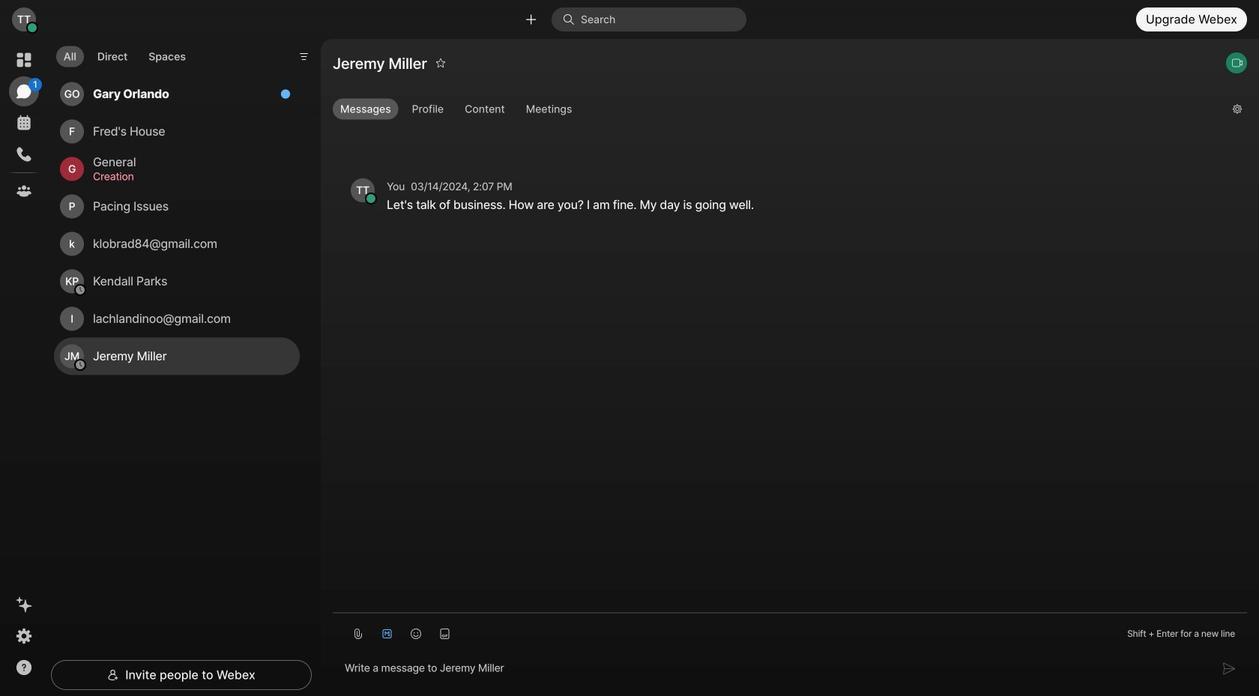 Task type: describe. For each thing, give the bounding box(es) containing it.
new messages image
[[280, 89, 291, 99]]

creation element
[[93, 168, 282, 185]]

general list item
[[54, 150, 300, 188]]

jeremy miller list item
[[54, 338, 300, 375]]

webex tab list
[[9, 45, 42, 206]]

lachlandinoo@gmail.com list item
[[54, 300, 300, 338]]



Task type: vqa. For each thing, say whether or not it's contained in the screenshot.
group
yes



Task type: locate. For each thing, give the bounding box(es) containing it.
group
[[333, 99, 1221, 123]]

klobrad84@gmail.com list item
[[54, 225, 300, 263]]

navigation
[[0, 39, 48, 697]]

tab list
[[52, 37, 197, 71]]

pacing issues list item
[[54, 188, 300, 225]]

message composer toolbar element
[[333, 614, 1248, 649]]

gary orlando, new messages list item
[[54, 75, 300, 113]]

fred's house list item
[[54, 113, 300, 150]]

kendall parks list item
[[54, 263, 300, 300]]



